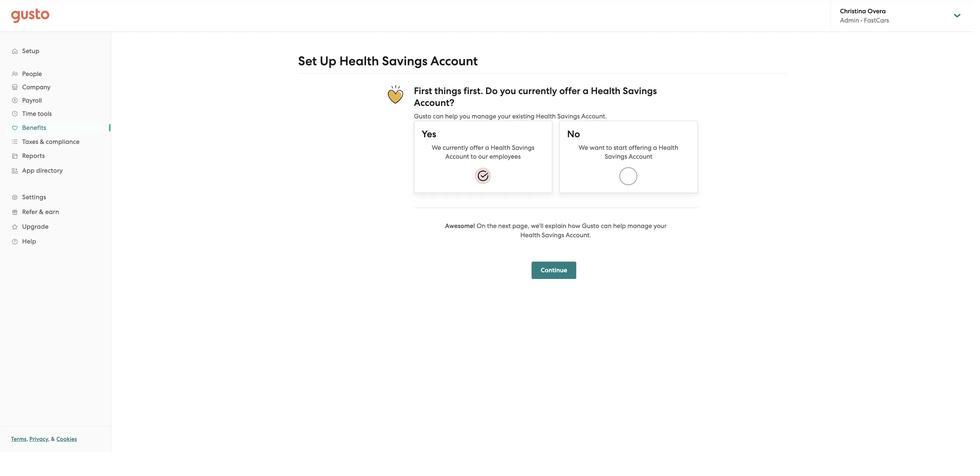 Task type: vqa. For each thing, say whether or not it's contained in the screenshot.
to inside the "We want to start offering a Health Savings Account"
yes



Task type: describe. For each thing, give the bounding box(es) containing it.
a inside we want to start offering a health savings account
[[654, 144, 658, 152]]

1 vertical spatial you
[[460, 113, 470, 120]]

time tools
[[22, 110, 52, 118]]

christina
[[841, 7, 867, 15]]

fastcars
[[865, 17, 890, 24]]

your inside the "awesome! on the next page, we'll explain how gusto can help manage your health savings account ."
[[654, 223, 667, 230]]

list containing people
[[0, 67, 111, 249]]

?
[[450, 97, 455, 109]]

manage inside the "awesome! on the next page, we'll explain how gusto can help manage your health savings account ."
[[628, 223, 653, 230]]

0 horizontal spatial your
[[498, 113, 511, 120]]

tools
[[38, 110, 52, 118]]

our
[[479, 153, 488, 160]]

app directory link
[[7, 164, 103, 177]]

refer & earn link
[[7, 206, 103, 219]]

taxes & compliance button
[[7, 135, 103, 149]]

settings link
[[7, 191, 103, 204]]

company button
[[7, 81, 103, 94]]

awesome!
[[445, 223, 475, 230]]

0 vertical spatial manage
[[472, 113, 497, 120]]

health inside the "awesome! on the next page, we'll explain how gusto can help manage your health savings account ."
[[521, 232, 540, 239]]

we currently offer a health savings account to our employees
[[432, 144, 535, 160]]

1 horizontal spatial a
[[583, 85, 589, 97]]

gusto navigation element
[[0, 32, 111, 261]]

app directory
[[22, 167, 63, 174]]

account inside health savings account
[[414, 97, 450, 109]]

health right up
[[340, 54, 379, 69]]

continue
[[541, 267, 568, 275]]

on
[[477, 223, 486, 230]]

reports
[[22, 152, 45, 160]]

account inside we want to start offering a health savings account
[[629, 153, 653, 160]]

health inside we want to start offering a health savings account
[[659, 144, 679, 152]]

want
[[590, 144, 605, 152]]

2 , from the left
[[48, 437, 50, 443]]

1 , from the left
[[26, 437, 28, 443]]

how
[[568, 223, 581, 230]]

gusto inside the "awesome! on the next page, we'll explain how gusto can help manage your health savings account ."
[[582, 223, 600, 230]]

account inside we currently offer a health savings account to our employees
[[446, 153, 469, 160]]

home image
[[11, 8, 50, 23]]

a inside we currently offer a health savings account to our employees
[[485, 144, 489, 152]]

upgrade link
[[7, 220, 103, 234]]

health savings account
[[414, 85, 657, 109]]

0 horizontal spatial gusto
[[414, 113, 432, 120]]

.
[[590, 232, 592, 239]]

overa
[[868, 7, 886, 15]]

no
[[568, 129, 580, 140]]

directory
[[36, 167, 63, 174]]

yes
[[422, 129, 437, 140]]

terms link
[[11, 437, 26, 443]]

terms , privacy , & cookies
[[11, 437, 77, 443]]

refer
[[22, 208, 37, 216]]

help
[[22, 238, 36, 245]]

settings
[[22, 194, 46, 201]]

company
[[22, 84, 51, 91]]

to inside we currently offer a health savings account to our employees
[[471, 153, 477, 160]]

benefits link
[[7, 121, 103, 135]]

& for earn
[[39, 208, 44, 216]]

time
[[22, 110, 36, 118]]

people
[[22, 70, 42, 78]]

employees
[[490, 153, 521, 160]]

things
[[435, 85, 462, 97]]

we want to start offering a health savings account
[[579, 144, 679, 160]]

health inside we currently offer a health savings account to our employees
[[491, 144, 511, 152]]

savings inside we want to start offering a health savings account
[[605, 153, 628, 160]]

& for compliance
[[40, 138, 44, 146]]

we for yes
[[432, 144, 442, 152]]

gusto can help you manage your existing health savings account.
[[414, 113, 607, 120]]

set
[[298, 54, 317, 69]]



Task type: locate. For each thing, give the bounding box(es) containing it.
taxes & compliance
[[22, 138, 80, 146]]

0 vertical spatial gusto
[[414, 113, 432, 120]]

continue button
[[532, 262, 577, 279]]

gusto
[[414, 113, 432, 120], [582, 223, 600, 230]]

a right offering
[[654, 144, 658, 152]]

we inside we currently offer a health savings account to our employees
[[432, 144, 442, 152]]

1 vertical spatial your
[[654, 223, 667, 230]]

account.
[[582, 113, 607, 120]]

0 vertical spatial currently
[[519, 85, 557, 97]]

account left our
[[446, 153, 469, 160]]

cookies
[[56, 437, 77, 443]]

0 vertical spatial your
[[498, 113, 511, 120]]

refer & earn
[[22, 208, 59, 216]]

health right offering
[[659, 144, 679, 152]]

list
[[0, 67, 111, 249]]

compliance
[[46, 138, 80, 146]]

a
[[583, 85, 589, 97], [485, 144, 489, 152], [654, 144, 658, 152]]

first things first. do you currently offer a
[[414, 85, 591, 97]]

,
[[26, 437, 28, 443], [48, 437, 50, 443]]

& left cookies
[[51, 437, 55, 443]]

currently
[[519, 85, 557, 97], [443, 144, 469, 152]]

to
[[607, 144, 613, 152], [471, 153, 477, 160]]

& inside refer & earn link
[[39, 208, 44, 216]]

account
[[431, 54, 478, 69], [414, 97, 450, 109], [446, 153, 469, 160], [629, 153, 653, 160], [566, 232, 590, 239]]

awesome! on the next page, we'll explain how gusto can help manage your health savings account .
[[445, 223, 667, 239]]

a up our
[[485, 144, 489, 152]]

to inside we want to start offering a health savings account
[[607, 144, 613, 152]]

1 horizontal spatial manage
[[628, 223, 653, 230]]

0 vertical spatial you
[[500, 85, 516, 97]]

2 we from the left
[[579, 144, 589, 152]]

can right the how
[[601, 223, 612, 230]]

health down we'll
[[521, 232, 540, 239]]

we left want
[[579, 144, 589, 152]]

1 vertical spatial &
[[39, 208, 44, 216]]

start
[[614, 144, 628, 152]]

1 vertical spatial manage
[[628, 223, 653, 230]]

app
[[22, 167, 35, 174]]

account up "things"
[[431, 54, 478, 69]]

gusto up .
[[582, 223, 600, 230]]

currently inside we currently offer a health savings account to our employees
[[443, 144, 469, 152]]

0 horizontal spatial ,
[[26, 437, 28, 443]]

savings inside health savings account
[[623, 85, 657, 97]]

admin
[[841, 17, 860, 24]]

0 vertical spatial to
[[607, 144, 613, 152]]

gusto up yes
[[414, 113, 432, 120]]

existing
[[513, 113, 535, 120]]

savings inside the "awesome! on the next page, we'll explain how gusto can help manage your health savings account ."
[[542, 232, 565, 239]]

terms
[[11, 437, 26, 443]]

1 horizontal spatial you
[[500, 85, 516, 97]]

1 horizontal spatial currently
[[519, 85, 557, 97]]

payroll button
[[7, 94, 103, 107]]

1 horizontal spatial gusto
[[582, 223, 600, 230]]

we for no
[[579, 144, 589, 152]]

& right taxes
[[40, 138, 44, 146]]

0 horizontal spatial a
[[485, 144, 489, 152]]

2 horizontal spatial a
[[654, 144, 658, 152]]

benefits
[[22, 124, 46, 132]]

health
[[340, 54, 379, 69], [591, 85, 621, 97], [536, 113, 556, 120], [491, 144, 511, 152], [659, 144, 679, 152], [521, 232, 540, 239]]

0 horizontal spatial offer
[[470, 144, 484, 152]]

you
[[500, 85, 516, 97], [460, 113, 470, 120]]

help link
[[7, 235, 103, 248]]

health inside health savings account
[[591, 85, 621, 97]]

help inside the "awesome! on the next page, we'll explain how gusto can help manage your health savings account ."
[[614, 223, 626, 230]]

time tools button
[[7, 107, 103, 121]]

you down first.
[[460, 113, 470, 120]]

payroll
[[22, 97, 42, 104]]

a up 'account.'
[[583, 85, 589, 97]]

help
[[445, 113, 458, 120], [614, 223, 626, 230]]

your
[[498, 113, 511, 120], [654, 223, 667, 230]]

health up employees
[[491, 144, 511, 152]]

account down offering
[[629, 153, 653, 160]]

&
[[40, 138, 44, 146], [39, 208, 44, 216], [51, 437, 55, 443]]

do
[[486, 85, 498, 97]]

1 vertical spatial to
[[471, 153, 477, 160]]

1 vertical spatial can
[[601, 223, 612, 230]]

up
[[320, 54, 337, 69]]

upgrade
[[22, 223, 49, 231]]

1 vertical spatial currently
[[443, 144, 469, 152]]

0 horizontal spatial we
[[432, 144, 442, 152]]

savings inside we currently offer a health savings account to our employees
[[512, 144, 535, 152]]

first.
[[464, 85, 483, 97]]

page,
[[513, 223, 530, 230]]

0 horizontal spatial manage
[[472, 113, 497, 120]]

0 horizontal spatial can
[[433, 113, 444, 120]]

0 horizontal spatial you
[[460, 113, 470, 120]]

offer inside we currently offer a health savings account to our employees
[[470, 144, 484, 152]]

can inside the "awesome! on the next page, we'll explain how gusto can help manage your health savings account ."
[[601, 223, 612, 230]]

next
[[499, 223, 511, 230]]

1 horizontal spatial ,
[[48, 437, 50, 443]]

account inside the "awesome! on the next page, we'll explain how gusto can help manage your health savings account ."
[[566, 232, 590, 239]]

earn
[[45, 208, 59, 216]]

can
[[433, 113, 444, 120], [601, 223, 612, 230]]

0 vertical spatial help
[[445, 113, 458, 120]]

, left privacy link
[[26, 437, 28, 443]]

•
[[861, 17, 863, 24]]

offer
[[560, 85, 581, 97], [470, 144, 484, 152]]

privacy
[[29, 437, 48, 443]]

1 horizontal spatial we
[[579, 144, 589, 152]]

, left cookies
[[48, 437, 50, 443]]

we inside we want to start offering a health savings account
[[579, 144, 589, 152]]

1 vertical spatial offer
[[470, 144, 484, 152]]

& inside taxes & compliance dropdown button
[[40, 138, 44, 146]]

1 horizontal spatial offer
[[560, 85, 581, 97]]

to left start
[[607, 144, 613, 152]]

we'll
[[531, 223, 544, 230]]

0 vertical spatial can
[[433, 113, 444, 120]]

savings
[[382, 54, 428, 69], [623, 85, 657, 97], [558, 113, 580, 120], [512, 144, 535, 152], [605, 153, 628, 160], [542, 232, 565, 239]]

reports link
[[7, 149, 103, 163]]

& left earn
[[39, 208, 44, 216]]

health down health savings account
[[536, 113, 556, 120]]

you right 'do'
[[500, 85, 516, 97]]

account down the how
[[566, 232, 590, 239]]

christina overa admin • fastcars
[[841, 7, 890, 24]]

0 horizontal spatial help
[[445, 113, 458, 120]]

1 horizontal spatial can
[[601, 223, 612, 230]]

1 horizontal spatial to
[[607, 144, 613, 152]]

0 horizontal spatial currently
[[443, 144, 469, 152]]

2 vertical spatial &
[[51, 437, 55, 443]]

to left our
[[471, 153, 477, 160]]

can up yes
[[433, 113, 444, 120]]

taxes
[[22, 138, 38, 146]]

offering
[[629, 144, 652, 152]]

manage
[[472, 113, 497, 120], [628, 223, 653, 230]]

explain
[[545, 223, 567, 230]]

health up 'account.'
[[591, 85, 621, 97]]

set up health savings account
[[298, 54, 478, 69]]

cookies button
[[56, 435, 77, 444]]

we
[[432, 144, 442, 152], [579, 144, 589, 152]]

people button
[[7, 67, 103, 81]]

the
[[487, 223, 497, 230]]

0 vertical spatial offer
[[560, 85, 581, 97]]

first
[[414, 85, 433, 97]]

0 horizontal spatial to
[[471, 153, 477, 160]]

1 we from the left
[[432, 144, 442, 152]]

1 vertical spatial help
[[614, 223, 626, 230]]

1 vertical spatial gusto
[[582, 223, 600, 230]]

privacy link
[[29, 437, 48, 443]]

account down first
[[414, 97, 450, 109]]

1 horizontal spatial help
[[614, 223, 626, 230]]

setup link
[[7, 44, 103, 58]]

1 horizontal spatial your
[[654, 223, 667, 230]]

0 vertical spatial &
[[40, 138, 44, 146]]

we down yes
[[432, 144, 442, 152]]

setup
[[22, 47, 39, 55]]



